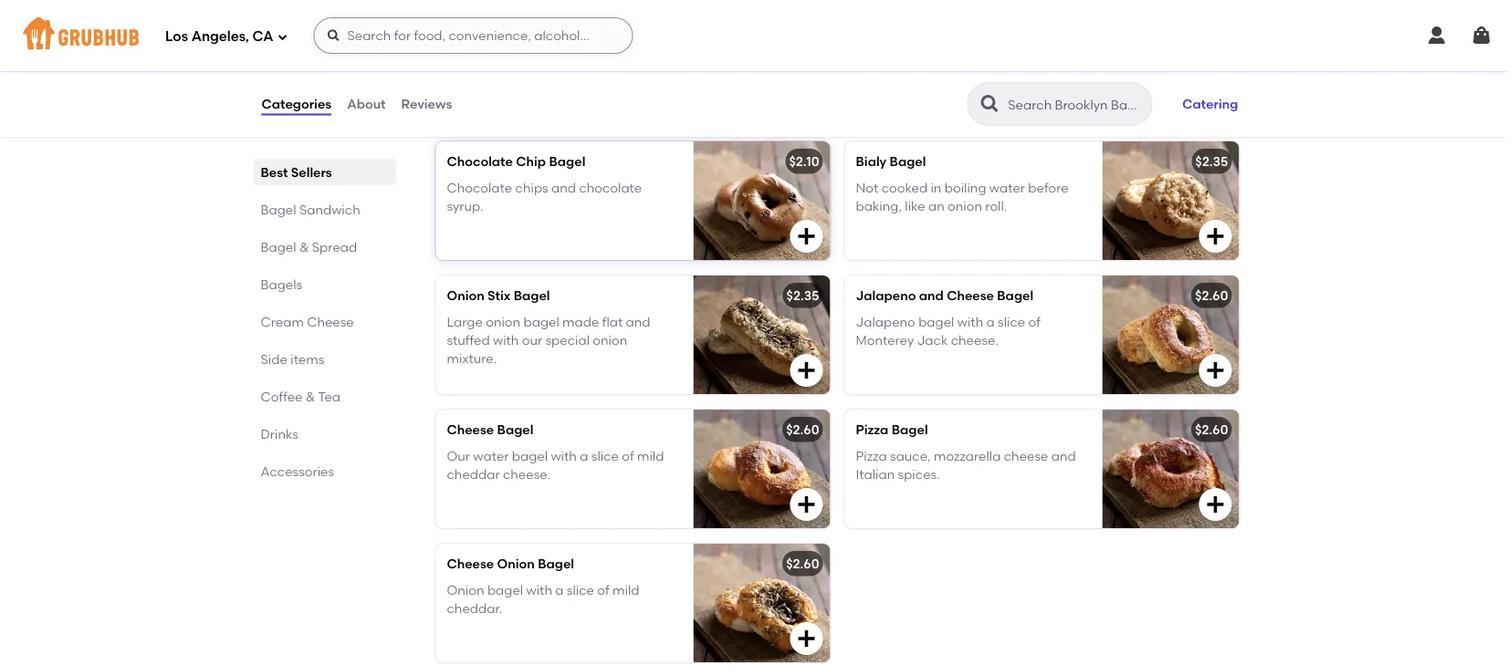 Task type: locate. For each thing, give the bounding box(es) containing it.
bagels tab
[[261, 275, 388, 294]]

onion stix bagel image
[[693, 276, 830, 395]]

0 vertical spatial onion
[[948, 198, 982, 214]]

cheese. inside jalapeno bagel with a slice of monterey jack cheese.
[[951, 333, 999, 348]]

2 jalapeno from the top
[[856, 314, 916, 330]]

pizza inside pizza sauce, mozzarella cheese and italian spices.
[[856, 448, 887, 464]]

of inside our water bagel with a slice of mild cheddar cheese.
[[622, 448, 634, 464]]

1 horizontal spatial cheese.
[[951, 333, 999, 348]]

1 vertical spatial &
[[306, 389, 315, 404]]

2 horizontal spatial of
[[1029, 314, 1041, 330]]

0 vertical spatial &
[[299, 239, 309, 255]]

bagel
[[510, 20, 547, 35], [549, 154, 586, 170], [890, 154, 926, 170], [261, 202, 296, 217], [261, 239, 296, 255], [514, 288, 550, 304], [997, 288, 1034, 304], [497, 422, 534, 438], [892, 422, 928, 438], [538, 557, 574, 572]]

pizza bagel
[[856, 422, 928, 438]]

2 vertical spatial of
[[597, 583, 610, 598]]

1 horizontal spatial water
[[990, 180, 1025, 195]]

mozzarella
[[934, 448, 1001, 464]]

2 pizza from the top
[[856, 448, 887, 464]]

slice inside our water bagel with a slice of mild cheddar cheese.
[[591, 448, 619, 464]]

a
[[987, 314, 995, 330], [580, 448, 588, 464], [555, 583, 564, 598]]

and inside the chocolate chips and chocolate syrup.
[[552, 180, 576, 195]]

cheese bagel image
[[693, 410, 830, 529]]

and inside made with dried cranberries and sliced apples.
[[1033, 46, 1058, 61]]

1 chocolate from the top
[[447, 154, 513, 170]]

1 vertical spatial jalapeno
[[856, 314, 916, 330]]

syrup.
[[447, 198, 484, 214]]

catering button
[[1174, 84, 1247, 124]]

jalapeno and cheese bagel image
[[1102, 276, 1239, 395]]

svg image for jalapeno bagel with a slice of monterey jack cheese.
[[1205, 360, 1227, 382]]

water up cheddar
[[473, 448, 509, 464]]

made
[[562, 314, 599, 330]]

of
[[1029, 314, 1041, 330], [622, 448, 634, 464], [597, 583, 610, 598]]

0 horizontal spatial cheese.
[[503, 467, 551, 482]]

categories button
[[261, 71, 332, 137]]

flavored
[[509, 46, 560, 61]]

onion
[[948, 198, 982, 214], [486, 314, 521, 330], [593, 333, 628, 348]]

svg image
[[1471, 25, 1493, 47], [326, 28, 341, 43], [1205, 226, 1227, 248], [1205, 360, 1227, 382], [796, 494, 818, 516], [1205, 494, 1227, 516], [796, 628, 818, 650]]

a inside our water bagel with a slice of mild cheddar cheese.
[[580, 448, 588, 464]]

onion inside not cooked in boiling water before baking, like an onion roll.
[[948, 198, 982, 214]]

of for jalapeno and cheese bagel
[[1029, 314, 1041, 330]]

& for tea
[[306, 389, 315, 404]]

cheese up cheddar.
[[447, 557, 494, 572]]

mild inside our water bagel with a slice of mild cheddar cheese.
[[637, 448, 664, 464]]

1 vertical spatial water
[[473, 448, 509, 464]]

blueberry inside blueberry flavored and blueberry fruit.
[[447, 46, 506, 61]]

bagel up jalapeno bagel with a slice of monterey jack cheese.
[[997, 288, 1034, 304]]

chocolate inside the chocolate chips and chocolate syrup.
[[447, 180, 512, 195]]

jalapeno inside jalapeno bagel with a slice of monterey jack cheese.
[[856, 314, 916, 330]]

blueberry bagel image
[[693, 8, 830, 126]]

1 vertical spatial a
[[580, 448, 588, 464]]

pizza for pizza bagel
[[856, 422, 889, 438]]

with
[[895, 46, 921, 61], [958, 314, 984, 330], [493, 333, 519, 348], [551, 448, 577, 464], [526, 583, 552, 598]]

drinks tab
[[261, 425, 388, 444]]

of inside onion bagel with a slice of mild cheddar.
[[597, 583, 610, 598]]

and
[[563, 46, 588, 61], [1033, 46, 1058, 61], [552, 180, 576, 195], [919, 288, 944, 304], [626, 314, 651, 330], [1052, 448, 1076, 464]]

spices.
[[898, 467, 940, 482]]

0 vertical spatial of
[[1029, 314, 1041, 330]]

reviews button
[[400, 71, 453, 137]]

and right flavored
[[563, 46, 588, 61]]

a inside jalapeno bagel with a slice of monterey jack cheese.
[[987, 314, 995, 330]]

2 vertical spatial slice
[[567, 583, 594, 598]]

0 vertical spatial blueberry
[[447, 20, 507, 35]]

svg image for the chocolate chip bagel image
[[796, 226, 818, 248]]

onion down the 'stix'
[[486, 314, 521, 330]]

slice for cheese
[[998, 314, 1026, 330]]

& left tea
[[306, 389, 315, 404]]

0 vertical spatial water
[[990, 180, 1025, 195]]

0 vertical spatial mild
[[637, 448, 664, 464]]

jalapeno for jalapeno and cheese bagel
[[856, 288, 916, 304]]

italian
[[856, 467, 895, 482]]

svg image
[[1426, 25, 1448, 47], [277, 31, 288, 42], [1205, 92, 1227, 113], [796, 226, 818, 248], [796, 360, 818, 382]]

side items tab
[[261, 350, 388, 369]]

large
[[447, 314, 483, 330]]

chocolate
[[447, 154, 513, 170], [447, 180, 512, 195]]

search icon image
[[979, 93, 1001, 115]]

pizza bagel image
[[1102, 410, 1239, 529]]

and right flat
[[626, 314, 651, 330]]

made with dried cranberries and sliced apples. button
[[845, 8, 1239, 126]]

slice inside jalapeno bagel with a slice of monterey jack cheese.
[[998, 314, 1026, 330]]

blueberry for blueberry bagel
[[447, 20, 507, 35]]

svg image for our water bagel with a slice of mild cheddar cheese.
[[796, 494, 818, 516]]

a inside onion bagel with a slice of mild cheddar.
[[555, 583, 564, 598]]

1 horizontal spatial of
[[622, 448, 634, 464]]

stuffed
[[447, 333, 490, 348]]

cheese.
[[951, 333, 999, 348], [503, 467, 551, 482]]

0 vertical spatial chocolate
[[447, 154, 513, 170]]

slice
[[998, 314, 1026, 330], [591, 448, 619, 464], [567, 583, 594, 598]]

sandwich
[[299, 202, 360, 217]]

flat
[[602, 314, 623, 330]]

0 vertical spatial pizza
[[856, 422, 889, 438]]

bagel up jack
[[919, 314, 954, 330]]

of inside jalapeno bagel with a slice of monterey jack cheese.
[[1029, 314, 1041, 330]]

bagel up sauce,
[[892, 422, 928, 438]]

and inside blueberry flavored and blueberry fruit.
[[563, 46, 588, 61]]

best sellers tab
[[261, 163, 388, 182]]

bagel & spread tab
[[261, 237, 388, 257]]

2 horizontal spatial a
[[987, 314, 995, 330]]

1 pizza from the top
[[856, 422, 889, 438]]

chocolate chip bagel image
[[693, 142, 830, 260]]

bagels
[[261, 277, 302, 292]]

1 vertical spatial cheese.
[[503, 467, 551, 482]]

2 horizontal spatial onion
[[948, 198, 982, 214]]

cheese
[[947, 288, 994, 304], [307, 314, 354, 330], [447, 422, 494, 438], [447, 557, 494, 572]]

our water bagel with a slice of mild cheddar cheese.
[[447, 448, 664, 482]]

1 vertical spatial $2.35
[[787, 288, 819, 304]]

chocolate
[[579, 180, 642, 195]]

cranberries
[[959, 46, 1030, 61]]

cheese. right cheddar
[[503, 467, 551, 482]]

2 vertical spatial a
[[555, 583, 564, 598]]

onion inside onion bagel with a slice of mild cheddar.
[[447, 583, 484, 598]]

bialy bagel image
[[1102, 142, 1239, 260]]

0 horizontal spatial $2.35
[[787, 288, 819, 304]]

pizza
[[856, 422, 889, 438], [856, 448, 887, 464]]

0 vertical spatial jalapeno
[[856, 288, 916, 304]]

&
[[299, 239, 309, 255], [306, 389, 315, 404]]

1 vertical spatial slice
[[591, 448, 619, 464]]

1 vertical spatial of
[[622, 448, 634, 464]]

side items
[[261, 352, 324, 367]]

$2.60 for our water bagel with a slice of mild cheddar cheese.
[[786, 422, 819, 438]]

0 vertical spatial onion
[[447, 288, 485, 304]]

reviews
[[401, 96, 452, 112]]

2 vertical spatial onion
[[593, 333, 628, 348]]

0 vertical spatial a
[[987, 314, 995, 330]]

svg image for not cooked in boiling water before baking, like an onion roll.
[[1205, 226, 1227, 248]]

a for bagel
[[555, 583, 564, 598]]

$2.35
[[1196, 154, 1228, 170], [787, 288, 819, 304]]

0 horizontal spatial a
[[555, 583, 564, 598]]

2 vertical spatial onion
[[447, 583, 484, 598]]

1 blueberry from the top
[[447, 20, 507, 35]]

not cooked in boiling water before baking, like an onion roll.
[[856, 180, 1069, 214]]

bagel down cheese bagel on the left
[[512, 448, 548, 464]]

cheese. right jack
[[951, 333, 999, 348]]

onion up onion bagel with a slice of mild cheddar.
[[497, 557, 535, 572]]

cranberry apple bagel image
[[1102, 8, 1239, 126]]

1 vertical spatial mild
[[613, 583, 640, 598]]

onion
[[447, 288, 485, 304], [497, 557, 535, 572], [447, 583, 484, 598]]

2 blueberry from the top
[[447, 46, 506, 61]]

1 horizontal spatial a
[[580, 448, 588, 464]]

1 vertical spatial onion
[[486, 314, 521, 330]]

tea
[[318, 389, 341, 404]]

an
[[928, 198, 945, 214]]

slice for bagel
[[567, 583, 594, 598]]

1 vertical spatial blueberry
[[447, 46, 506, 61]]

like
[[905, 198, 925, 214]]

bagel up our
[[524, 314, 559, 330]]

1 horizontal spatial $2.35
[[1196, 154, 1228, 170]]

& left 'spread'
[[299, 239, 309, 255]]

onion for bagel
[[447, 583, 484, 598]]

0 vertical spatial $2.35
[[1196, 154, 1228, 170]]

bagel up cooked
[[890, 154, 926, 170]]

blueberry
[[447, 20, 507, 35], [447, 46, 506, 61]]

and right cranberries on the top
[[1033, 46, 1058, 61]]

onion down boiling
[[948, 198, 982, 214]]

bagel sandwich tab
[[261, 200, 388, 219]]

mild
[[637, 448, 664, 464], [613, 583, 640, 598]]

onion up large
[[447, 288, 485, 304]]

1 jalapeno from the top
[[856, 288, 916, 304]]

1 vertical spatial pizza
[[856, 448, 887, 464]]

cooked
[[882, 180, 928, 195]]

cream cheese
[[261, 314, 354, 330]]

slice inside onion bagel with a slice of mild cheddar.
[[567, 583, 594, 598]]

coffee
[[261, 389, 303, 404]]

with inside large onion bagel made flat and stuffed with our special onion mixture.
[[493, 333, 519, 348]]

chip
[[516, 154, 546, 170]]

cheese up "side items" tab
[[307, 314, 354, 330]]

and inside pizza sauce, mozzarella cheese and italian spices.
[[1052, 448, 1076, 464]]

cheddar.
[[447, 601, 502, 617]]

0 vertical spatial cheese.
[[951, 333, 999, 348]]

side
[[261, 352, 287, 367]]

and up jalapeno bagel with a slice of monterey jack cheese.
[[919, 288, 944, 304]]

0 vertical spatial slice
[[998, 314, 1026, 330]]

and right cheese
[[1052, 448, 1076, 464]]

onion up cheddar.
[[447, 583, 484, 598]]

bagel down cheese onion bagel
[[487, 583, 523, 598]]

0 horizontal spatial of
[[597, 583, 610, 598]]

before
[[1028, 180, 1069, 195]]

bagel right the 'stix'
[[514, 288, 550, 304]]

monterey
[[856, 333, 914, 348]]

roll.
[[985, 198, 1007, 214]]

cream cheese tab
[[261, 312, 388, 331]]

chocolate chips and chocolate syrup.
[[447, 180, 642, 214]]

blueberry
[[591, 46, 650, 61]]

cheese onion bagel image
[[693, 544, 830, 663]]

2 chocolate from the top
[[447, 180, 512, 195]]

onion down flat
[[593, 333, 628, 348]]

0 horizontal spatial water
[[473, 448, 509, 464]]

blueberry for blueberry flavored and blueberry fruit.
[[447, 46, 506, 61]]

best sellers
[[261, 164, 332, 180]]

and right the chips
[[552, 180, 576, 195]]

1 vertical spatial onion
[[497, 557, 535, 572]]

Search Brooklyn Bagel Bakery search field
[[1006, 96, 1146, 113]]

bagel up "bagels" at the top left of the page
[[261, 239, 296, 255]]

1 vertical spatial chocolate
[[447, 180, 512, 195]]

water
[[990, 180, 1025, 195], [473, 448, 509, 464]]

1 horizontal spatial onion
[[593, 333, 628, 348]]

water up roll.
[[990, 180, 1025, 195]]

cheese inside cream cheese 'tab'
[[307, 314, 354, 330]]

categories
[[262, 96, 332, 112]]

bagel right chip
[[549, 154, 586, 170]]

made
[[856, 46, 892, 61]]

$2.60
[[1195, 288, 1228, 304], [786, 422, 819, 438], [1195, 422, 1228, 438], [786, 557, 819, 572]]



Task type: vqa. For each thing, say whether or not it's contained in the screenshot.
'pickles,' inside the Two freshly chargrilled beef patties, caramelized onions, crisp lettuce, fresh tomato, pickles, and mayo on a toasted bun. Includes fries and a regular drink.
no



Task type: describe. For each thing, give the bounding box(es) containing it.
$2.60 for jalapeno bagel with a slice of monterey jack cheese.
[[1195, 288, 1228, 304]]

large onion bagel made flat and stuffed with our special onion mixture.
[[447, 314, 651, 367]]

bagel sandwich
[[261, 202, 360, 217]]

bagel up onion bagel with a slice of mild cheddar.
[[538, 557, 574, 572]]

bagel inside large onion bagel made flat and stuffed with our special onion mixture.
[[524, 314, 559, 330]]

fruit.
[[447, 64, 475, 80]]

$2.35 for not cooked in boiling water before baking, like an onion roll.
[[1196, 154, 1228, 170]]

svg image for pizza sauce, mozzarella cheese and italian spices.
[[1205, 494, 1227, 516]]

$2.60 for pizza sauce, mozzarella cheese and italian spices.
[[1195, 422, 1228, 438]]

chocolate for chocolate chips and chocolate syrup.
[[447, 180, 512, 195]]

chocolate for chocolate chip bagel
[[447, 154, 513, 170]]

made with dried cranberries and sliced apples.
[[856, 46, 1058, 80]]

with inside onion bagel with a slice of mild cheddar.
[[526, 583, 552, 598]]

water inside our water bagel with a slice of mild cheddar cheese.
[[473, 448, 509, 464]]

accessories
[[261, 464, 334, 479]]

with inside jalapeno bagel with a slice of monterey jack cheese.
[[958, 314, 984, 330]]

mild inside onion bagel with a slice of mild cheddar.
[[613, 583, 640, 598]]

bagel down best
[[261, 202, 296, 217]]

stix
[[488, 288, 511, 304]]

& for spread
[[299, 239, 309, 255]]

pizza sauce, mozzarella cheese and italian spices.
[[856, 448, 1076, 482]]

items
[[291, 352, 324, 367]]

boiling
[[945, 180, 987, 195]]

with inside our water bagel with a slice of mild cheddar cheese.
[[551, 448, 577, 464]]

about
[[347, 96, 386, 112]]

cheese onion bagel
[[447, 557, 574, 572]]

onion stix bagel
[[447, 288, 550, 304]]

blueberry flavored and blueberry fruit.
[[447, 46, 650, 80]]

and inside large onion bagel made flat and stuffed with our special onion mixture.
[[626, 314, 651, 330]]

spread
[[312, 239, 357, 255]]

chocolate chip bagel
[[447, 154, 586, 170]]

main navigation navigation
[[0, 0, 1507, 71]]

apples.
[[895, 64, 940, 80]]

bagel & spread
[[261, 239, 357, 255]]

bialy bagel
[[856, 154, 926, 170]]

our
[[522, 333, 542, 348]]

bagel inside jalapeno bagel with a slice of monterey jack cheese.
[[919, 314, 954, 330]]

jalapeno bagel with a slice of monterey jack cheese.
[[856, 314, 1041, 348]]

jalapeno for jalapeno bagel with a slice of monterey jack cheese.
[[856, 314, 916, 330]]

cheese up our
[[447, 422, 494, 438]]

a for cheese
[[987, 314, 995, 330]]

in
[[931, 180, 942, 195]]

cheese. inside our water bagel with a slice of mild cheddar cheese.
[[503, 467, 551, 482]]

best
[[261, 164, 288, 180]]

catering
[[1183, 96, 1239, 112]]

Search for food, convenience, alcohol... search field
[[314, 17, 633, 54]]

about button
[[346, 71, 387, 137]]

cheese bagel
[[447, 422, 534, 438]]

mixture.
[[447, 351, 497, 367]]

sliced
[[856, 64, 892, 80]]

of for cheese onion bagel
[[597, 583, 610, 598]]

onion for stix
[[447, 288, 485, 304]]

pizza for pizza sauce, mozzarella cheese and italian spices.
[[856, 448, 887, 464]]

sauce,
[[890, 448, 931, 464]]

baking,
[[856, 198, 902, 214]]

$2.60 for onion bagel with a slice of mild cheddar.
[[786, 557, 819, 572]]

chips
[[515, 180, 548, 195]]

our
[[447, 448, 470, 464]]

ca
[[253, 28, 273, 45]]

dried
[[924, 46, 956, 61]]

angeles,
[[191, 28, 249, 45]]

not
[[856, 180, 879, 195]]

bagel up flavored
[[510, 20, 547, 35]]

jack
[[917, 333, 948, 348]]

svg image for onion bagel with a slice of mild cheddar.
[[796, 628, 818, 650]]

water inside not cooked in boiling water before baking, like an onion roll.
[[990, 180, 1025, 195]]

los
[[165, 28, 188, 45]]

jalapeno and cheese bagel
[[856, 288, 1034, 304]]

bialy
[[856, 154, 887, 170]]

svg image for cranberry apple bagel image at the right of page
[[1205, 92, 1227, 113]]

with inside made with dried cranberries and sliced apples.
[[895, 46, 921, 61]]

coffee & tea
[[261, 389, 341, 404]]

svg image for onion stix bagel image
[[796, 360, 818, 382]]

$2.10
[[789, 154, 819, 170]]

blueberry bagel
[[447, 20, 547, 35]]

cream
[[261, 314, 304, 330]]

cheese
[[1004, 448, 1049, 464]]

cheese up jalapeno bagel with a slice of monterey jack cheese.
[[947, 288, 994, 304]]

sellers
[[291, 164, 332, 180]]

bagel inside onion bagel with a slice of mild cheddar.
[[487, 583, 523, 598]]

cheddar
[[447, 467, 500, 482]]

onion bagel with a slice of mild cheddar.
[[447, 583, 640, 617]]

drinks
[[261, 426, 298, 442]]

special
[[545, 333, 590, 348]]

$2.35 for large onion bagel made flat and stuffed with our special onion mixture.
[[787, 288, 819, 304]]

bagel inside our water bagel with a slice of mild cheddar cheese.
[[512, 448, 548, 464]]

bagel up our water bagel with a slice of mild cheddar cheese.
[[497, 422, 534, 438]]

0 horizontal spatial onion
[[486, 314, 521, 330]]

los angeles, ca
[[165, 28, 273, 45]]

accessories tab
[[261, 462, 388, 481]]

coffee & tea tab
[[261, 387, 388, 406]]



